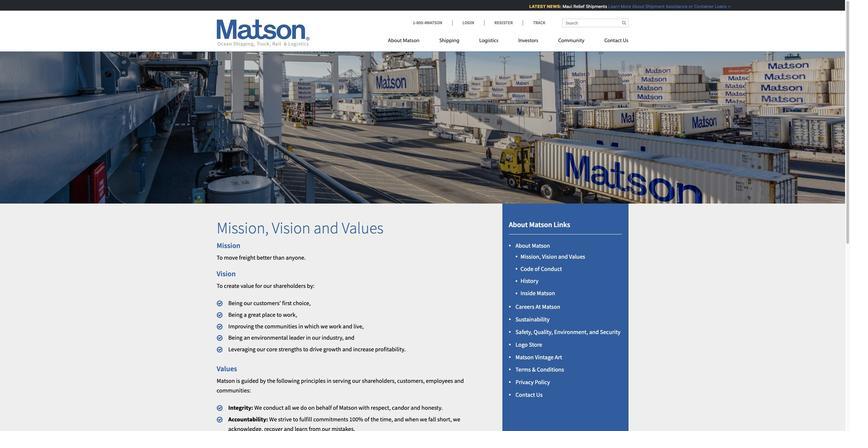 Task type: describe. For each thing, give the bounding box(es) containing it.
art
[[555, 353, 563, 361]]

links
[[554, 220, 571, 229]]

0 horizontal spatial vision
[[217, 269, 236, 278]]

login link
[[453, 20, 485, 26]]

800-
[[417, 20, 425, 26]]

our inside matson is guided by the following principles in serving our shareholders, customers, employees and communities:
[[352, 377, 361, 385]]

fulfill
[[300, 416, 312, 423]]

shareholders
[[273, 282, 306, 290]]

our inside we strive to fulfill commitments 100% of the time, and when we fall short, we acknowledge, recover and learn from our mistakes.
[[322, 425, 331, 431]]

increase
[[353, 346, 374, 353]]

matson left the links
[[530, 220, 553, 229]]

1 vertical spatial in
[[306, 334, 311, 342]]

logistics
[[480, 38, 499, 44]]

to for strengths
[[303, 346, 309, 353]]

community link
[[549, 35, 595, 49]]

for
[[255, 282, 262, 290]]

which
[[305, 323, 320, 330]]

in inside matson is guided by the following principles in serving our shareholders, customers, employees and communities:
[[327, 377, 332, 385]]

mission, vision and values inside about matson links section
[[521, 253, 586, 260]]

contact us inside about matson links section
[[516, 391, 543, 399]]

industry,
[[322, 334, 344, 342]]

about matson inside 'link'
[[388, 38, 420, 44]]

logo
[[516, 341, 528, 349]]

customers'
[[254, 299, 281, 307]]

conduct
[[541, 265, 562, 273]]

being for being our customers' first choice,
[[228, 299, 243, 307]]

communities:
[[217, 387, 251, 395]]

2 vertical spatial values
[[217, 364, 237, 374]]

recover
[[264, 425, 283, 431]]

to for to create value for our shareholders by:
[[217, 282, 223, 290]]

maui
[[561, 4, 571, 9]]

contact inside about matson links section
[[516, 391, 535, 399]]

code of conduct link
[[521, 265, 562, 273]]

blue matson logo with ocean, shipping, truck, rail and logistics written beneath it. image
[[217, 20, 310, 47]]

accountability:
[[228, 416, 268, 423]]

first
[[282, 299, 292, 307]]

short,
[[438, 416, 452, 423]]

on
[[308, 404, 315, 412]]

acknowledge,
[[228, 425, 263, 431]]

by
[[260, 377, 266, 385]]

strengths
[[279, 346, 302, 353]]

us inside about matson links section
[[537, 391, 543, 399]]

great
[[248, 311, 261, 319]]

1 horizontal spatial vision
[[272, 218, 311, 238]]

we left work
[[321, 323, 328, 330]]

better
[[257, 254, 272, 262]]

the inside we strive to fulfill commitments 100% of the time, and when we fall short, we acknowledge, recover and learn from our mistakes.
[[371, 416, 379, 423]]

anyone.
[[286, 254, 306, 262]]

us inside top menu navigation
[[623, 38, 629, 44]]

inside matson
[[521, 290, 555, 297]]

or
[[688, 4, 692, 9]]

sustainability link
[[516, 316, 550, 323]]

matson is guided by the following principles in serving our shareholders, customers, employees and communities:
[[217, 377, 464, 395]]

1 vertical spatial of
[[333, 404, 338, 412]]

when
[[405, 416, 419, 423]]

history link
[[521, 277, 539, 285]]

environmental
[[251, 334, 288, 342]]

matson vintage art
[[516, 353, 563, 361]]

terms
[[516, 366, 531, 374]]

at
[[536, 303, 541, 311]]

all
[[285, 404, 291, 412]]

create
[[224, 282, 240, 290]]

to for to move freight better than anyone.
[[217, 254, 223, 262]]

we right short,
[[453, 416, 461, 423]]

0 horizontal spatial the
[[255, 323, 264, 330]]

fall
[[429, 416, 436, 423]]

conduct
[[263, 404, 284, 412]]

we right all
[[292, 404, 299, 412]]

growth
[[324, 346, 341, 353]]

is
[[236, 377, 240, 385]]

about matson link inside section
[[516, 242, 550, 249]]

serving
[[333, 377, 351, 385]]

100%
[[350, 416, 364, 423]]

we strive to fulfill commitments 100% of the time, and when we fall short, we acknowledge, recover and learn from our mistakes.
[[228, 416, 461, 431]]

history
[[521, 277, 539, 285]]

core
[[267, 346, 278, 353]]

to move freight better than anyone.
[[217, 254, 306, 262]]

contact inside top menu navigation
[[605, 38, 622, 44]]

about inside top menu navigation
[[388, 38, 402, 44]]

register
[[495, 20, 513, 26]]

code
[[521, 265, 534, 273]]

work
[[329, 323, 342, 330]]

matson right the at
[[542, 303, 561, 311]]

and inside matson is guided by the following principles in serving our shareholders, customers, employees and communities:
[[455, 377, 464, 385]]

policy
[[535, 379, 550, 386]]

news:
[[546, 4, 560, 9]]

to create value for our shareholders by:
[[217, 282, 315, 290]]

sustainability
[[516, 316, 550, 323]]

shipment
[[644, 4, 663, 9]]

live,
[[354, 323, 364, 330]]

community
[[559, 38, 585, 44]]

of inside we strive to fulfill commitments 100% of the time, and when we fall short, we acknowledge, recover and learn from our mistakes.
[[365, 416, 370, 423]]

move
[[224, 254, 238, 262]]

value
[[241, 282, 254, 290]]

careers
[[516, 303, 535, 311]]

top menu navigation
[[388, 35, 629, 49]]

0 vertical spatial about matson link
[[388, 35, 430, 49]]

vision inside about matson links section
[[542, 253, 557, 260]]

mistakes.
[[332, 425, 355, 431]]

improving
[[228, 323, 254, 330]]

our up a
[[244, 299, 252, 307]]

our right for
[[264, 282, 272, 290]]

by:
[[307, 282, 315, 290]]

to for place
[[277, 311, 282, 319]]

contact us inside contact us link
[[605, 38, 629, 44]]

0 vertical spatial we
[[255, 404, 262, 412]]

register link
[[485, 20, 523, 26]]

following
[[277, 377, 300, 385]]

terms & conditions link
[[516, 366, 565, 374]]

inside
[[521, 290, 536, 297]]

leveraging
[[228, 346, 256, 353]]

0 horizontal spatial contact us link
[[516, 391, 543, 399]]



Task type: locate. For each thing, give the bounding box(es) containing it.
honesty.
[[422, 404, 443, 412]]

2 to from the top
[[217, 282, 223, 290]]

matson inside top menu navigation
[[403, 38, 420, 44]]

to left fulfill
[[293, 416, 298, 423]]

1 vertical spatial about matson
[[516, 242, 550, 249]]

matson up the at
[[537, 290, 555, 297]]

values inside about matson links section
[[569, 253, 586, 260]]

of inside about matson links section
[[535, 265, 540, 273]]

to left create
[[217, 282, 223, 290]]

contact us link down privacy policy
[[516, 391, 543, 399]]

1-
[[413, 20, 417, 26]]

to left move
[[217, 254, 223, 262]]

1 horizontal spatial contact us link
[[595, 35, 629, 49]]

0 vertical spatial to
[[277, 311, 282, 319]]

1 vertical spatial us
[[537, 391, 543, 399]]

to left drive on the left bottom
[[303, 346, 309, 353]]

1 vertical spatial to
[[303, 346, 309, 353]]

1 horizontal spatial contact
[[605, 38, 622, 44]]

the left time,
[[371, 416, 379, 423]]

0 horizontal spatial in
[[299, 323, 303, 330]]

latest news: maui relief shipments learn more about shipment assistance or container loans >
[[528, 4, 730, 9]]

vision up anyone.
[[272, 218, 311, 238]]

shipments
[[585, 4, 606, 9]]

latest
[[528, 4, 545, 9]]

1 vertical spatial we
[[269, 416, 277, 423]]

0 vertical spatial contact us link
[[595, 35, 629, 49]]

customers,
[[397, 377, 425, 385]]

matson up 100%
[[339, 404, 358, 412]]

0 vertical spatial in
[[299, 323, 303, 330]]

of right code
[[535, 265, 540, 273]]

2 vertical spatial to
[[293, 416, 298, 423]]

mission, vision and values up conduct
[[521, 253, 586, 260]]

matson vintage art link
[[516, 353, 563, 361]]

than
[[273, 254, 285, 262]]

matson up mission, vision and values link
[[532, 242, 550, 249]]

mission
[[217, 241, 241, 250]]

we up recover
[[269, 416, 277, 423]]

2 vertical spatial in
[[327, 377, 332, 385]]

privacy policy
[[516, 379, 550, 386]]

search image
[[623, 21, 627, 25]]

0 vertical spatial about matson
[[388, 38, 420, 44]]

0 horizontal spatial values
[[217, 364, 237, 374]]

logistics link
[[470, 35, 509, 49]]

2 being from the top
[[228, 311, 243, 319]]

respect,
[[371, 404, 391, 412]]

we
[[321, 323, 328, 330], [292, 404, 299, 412], [420, 416, 427, 423], [453, 416, 461, 423]]

we left 'conduct'
[[255, 404, 262, 412]]

the right by
[[267, 377, 276, 385]]

0 horizontal spatial contact us
[[516, 391, 543, 399]]

mission,
[[217, 218, 269, 238], [521, 253, 541, 260]]

4matson
[[425, 20, 443, 26]]

1 horizontal spatial about matson link
[[516, 242, 550, 249]]

0 horizontal spatial about matson
[[388, 38, 420, 44]]

more
[[620, 4, 630, 9]]

guided
[[241, 377, 259, 385]]

being our customers' first choice,
[[228, 299, 311, 307]]

of right 100%
[[365, 416, 370, 423]]

3 being from the top
[[228, 334, 243, 342]]

1 vertical spatial being
[[228, 311, 243, 319]]

2 vertical spatial of
[[365, 416, 370, 423]]

1 vertical spatial about matson link
[[516, 242, 550, 249]]

mission, up code
[[521, 253, 541, 260]]

cranes load and offload matson containers from the containership at the terminal. image
[[0, 41, 846, 204]]

1 vertical spatial contact us link
[[516, 391, 543, 399]]

contact us link down search image at the top right
[[595, 35, 629, 49]]

1 vertical spatial values
[[569, 253, 586, 260]]

assistance
[[665, 4, 686, 9]]

matson down 1-
[[403, 38, 420, 44]]

1 horizontal spatial us
[[623, 38, 629, 44]]

careers at matson
[[516, 303, 561, 311]]

0 horizontal spatial to
[[277, 311, 282, 319]]

leveraging our core strengths to drive growth and increase profitability.
[[228, 346, 406, 353]]

1 horizontal spatial of
[[365, 416, 370, 423]]

us down policy
[[537, 391, 543, 399]]

privacy
[[516, 379, 534, 386]]

0 vertical spatial the
[[255, 323, 264, 330]]

relief
[[572, 4, 583, 9]]

in left which
[[299, 323, 303, 330]]

1 horizontal spatial contact us
[[605, 38, 629, 44]]

contact us link
[[595, 35, 629, 49], [516, 391, 543, 399]]

mission, vision and values
[[217, 218, 384, 238], [521, 253, 586, 260]]

1 horizontal spatial about matson
[[516, 242, 550, 249]]

safety, quality, environment, and security link
[[516, 328, 621, 336]]

being for being a great place to work,
[[228, 311, 243, 319]]

behalf
[[316, 404, 332, 412]]

with
[[359, 404, 370, 412]]

0 vertical spatial contact
[[605, 38, 622, 44]]

principles
[[301, 377, 326, 385]]

profitability.
[[375, 346, 406, 353]]

&
[[532, 366, 536, 374]]

0 horizontal spatial mission, vision and values
[[217, 218, 384, 238]]

1-800-4matson link
[[413, 20, 453, 26]]

0 vertical spatial us
[[623, 38, 629, 44]]

about matson links
[[509, 220, 571, 229]]

contact down "privacy"
[[516, 391, 535, 399]]

2 vertical spatial the
[[371, 416, 379, 423]]

2 horizontal spatial in
[[327, 377, 332, 385]]

the inside matson is guided by the following principles in serving our shareholders, customers, employees and communities:
[[267, 377, 276, 385]]

commitments
[[314, 416, 348, 423]]

1 being from the top
[[228, 299, 243, 307]]

mission, up mission
[[217, 218, 269, 238]]

vision up conduct
[[542, 253, 557, 260]]

contact down search search box
[[605, 38, 622, 44]]

0 vertical spatial contact us
[[605, 38, 629, 44]]

2 vertical spatial being
[[228, 334, 243, 342]]

our left core
[[257, 346, 266, 353]]

contact us down search image at the top right
[[605, 38, 629, 44]]

0 horizontal spatial of
[[333, 404, 338, 412]]

1 horizontal spatial to
[[293, 416, 298, 423]]

2 horizontal spatial values
[[569, 253, 586, 260]]

matson left is at the left bottom of page
[[217, 377, 235, 385]]

0 vertical spatial mission,
[[217, 218, 269, 238]]

we left fall
[[420, 416, 427, 423]]

strive
[[278, 416, 292, 423]]

contact
[[605, 38, 622, 44], [516, 391, 535, 399]]

leader
[[289, 334, 305, 342]]

integrity: we conduct all we do on behalf of matson with respect, candor and honesty.
[[228, 404, 443, 412]]

to inside we strive to fulfill commitments 100% of the time, and when we fall short, we acknowledge, recover and learn from our mistakes.
[[293, 416, 298, 423]]

0 vertical spatial mission, vision and values
[[217, 218, 384, 238]]

integrity:
[[228, 404, 253, 412]]

being for being an environmental leader in our industry, and
[[228, 334, 243, 342]]

1 vertical spatial contact
[[516, 391, 535, 399]]

0 horizontal spatial us
[[537, 391, 543, 399]]

1 horizontal spatial we
[[269, 416, 277, 423]]

to
[[277, 311, 282, 319], [303, 346, 309, 353], [293, 416, 298, 423]]

learn
[[607, 4, 618, 9]]

matson up terms
[[516, 353, 534, 361]]

1 vertical spatial to
[[217, 282, 223, 290]]

0 vertical spatial of
[[535, 265, 540, 273]]

learn
[[295, 425, 308, 431]]

about matson down the "about matson links"
[[516, 242, 550, 249]]

candor
[[392, 404, 410, 412]]

in right leader
[[306, 334, 311, 342]]

1 vertical spatial vision
[[542, 253, 557, 260]]

our down commitments
[[322, 425, 331, 431]]

shipping link
[[430, 35, 470, 49]]

terms & conditions
[[516, 366, 565, 374]]

mission, inside about matson links section
[[521, 253, 541, 260]]

2 horizontal spatial to
[[303, 346, 309, 353]]

we
[[255, 404, 262, 412], [269, 416, 277, 423]]

us down search image at the top right
[[623, 38, 629, 44]]

security
[[601, 328, 621, 336]]

2 horizontal spatial vision
[[542, 253, 557, 260]]

to right place
[[277, 311, 282, 319]]

vision up create
[[217, 269, 236, 278]]

safety,
[[516, 328, 533, 336]]

being left an
[[228, 334, 243, 342]]

being down create
[[228, 299, 243, 307]]

privacy policy link
[[516, 379, 550, 386]]

login
[[463, 20, 475, 26]]

mission, vision and values up anyone.
[[217, 218, 384, 238]]

a
[[244, 311, 247, 319]]

about matson links section
[[494, 204, 637, 431]]

matson inside matson is guided by the following principles in serving our shareholders, customers, employees and communities:
[[217, 377, 235, 385]]

1 horizontal spatial mission, vision and values
[[521, 253, 586, 260]]

1 horizontal spatial in
[[306, 334, 311, 342]]

contact us down privacy policy
[[516, 391, 543, 399]]

None search field
[[562, 19, 629, 27]]

communities
[[265, 323, 297, 330]]

about matson
[[388, 38, 420, 44], [516, 242, 550, 249]]

1 vertical spatial the
[[267, 377, 276, 385]]

container
[[693, 4, 713, 9]]

1 vertical spatial contact us
[[516, 391, 543, 399]]

1 horizontal spatial the
[[267, 377, 276, 385]]

2 horizontal spatial the
[[371, 416, 379, 423]]

our right the serving
[[352, 377, 361, 385]]

of right behalf
[[333, 404, 338, 412]]

the down being a great place to work,
[[255, 323, 264, 330]]

0 horizontal spatial we
[[255, 404, 262, 412]]

values
[[342, 218, 384, 238], [569, 253, 586, 260], [217, 364, 237, 374]]

logo store link
[[516, 341, 543, 349]]

place
[[262, 311, 276, 319]]

1 to from the top
[[217, 254, 223, 262]]

from
[[309, 425, 321, 431]]

0 horizontal spatial mission,
[[217, 218, 269, 238]]

0 horizontal spatial about matson link
[[388, 35, 430, 49]]

in left the serving
[[327, 377, 332, 385]]

about matson link down the "about matson links"
[[516, 242, 550, 249]]

shipping
[[440, 38, 460, 44]]

in
[[299, 323, 303, 330], [306, 334, 311, 342], [327, 377, 332, 385]]

1 horizontal spatial mission,
[[521, 253, 541, 260]]

an
[[244, 334, 250, 342]]

improving the communities in which we work and live,
[[228, 323, 364, 330]]

1 horizontal spatial values
[[342, 218, 384, 238]]

quality,
[[534, 328, 553, 336]]

matson
[[403, 38, 420, 44], [530, 220, 553, 229], [532, 242, 550, 249], [537, 290, 555, 297], [542, 303, 561, 311], [516, 353, 534, 361], [217, 377, 235, 385], [339, 404, 358, 412]]

1 vertical spatial mission, vision and values
[[521, 253, 586, 260]]

being a great place to work,
[[228, 311, 297, 319]]

investors
[[519, 38, 539, 44]]

code of conduct
[[521, 265, 562, 273]]

environment,
[[555, 328, 589, 336]]

about matson inside section
[[516, 242, 550, 249]]

logo store
[[516, 341, 543, 349]]

freight
[[239, 254, 256, 262]]

1 vertical spatial mission,
[[521, 253, 541, 260]]

about matson down 1-
[[388, 38, 420, 44]]

0 vertical spatial to
[[217, 254, 223, 262]]

2 vertical spatial vision
[[217, 269, 236, 278]]

investors link
[[509, 35, 549, 49]]

we inside we strive to fulfill commitments 100% of the time, and when we fall short, we acknowledge, recover and learn from our mistakes.
[[269, 416, 277, 423]]

being left a
[[228, 311, 243, 319]]

store
[[529, 341, 543, 349]]

0 vertical spatial being
[[228, 299, 243, 307]]

Search search field
[[562, 19, 629, 27]]

being an environmental leader in our industry, and
[[228, 334, 355, 342]]

0 vertical spatial vision
[[272, 218, 311, 238]]

our up drive on the left bottom
[[312, 334, 321, 342]]

0 vertical spatial values
[[342, 218, 384, 238]]

about matson link down 1-
[[388, 35, 430, 49]]

0 horizontal spatial contact
[[516, 391, 535, 399]]

2 horizontal spatial of
[[535, 265, 540, 273]]



Task type: vqa. For each thing, say whether or not it's contained in the screenshot.
Shipping link
yes



